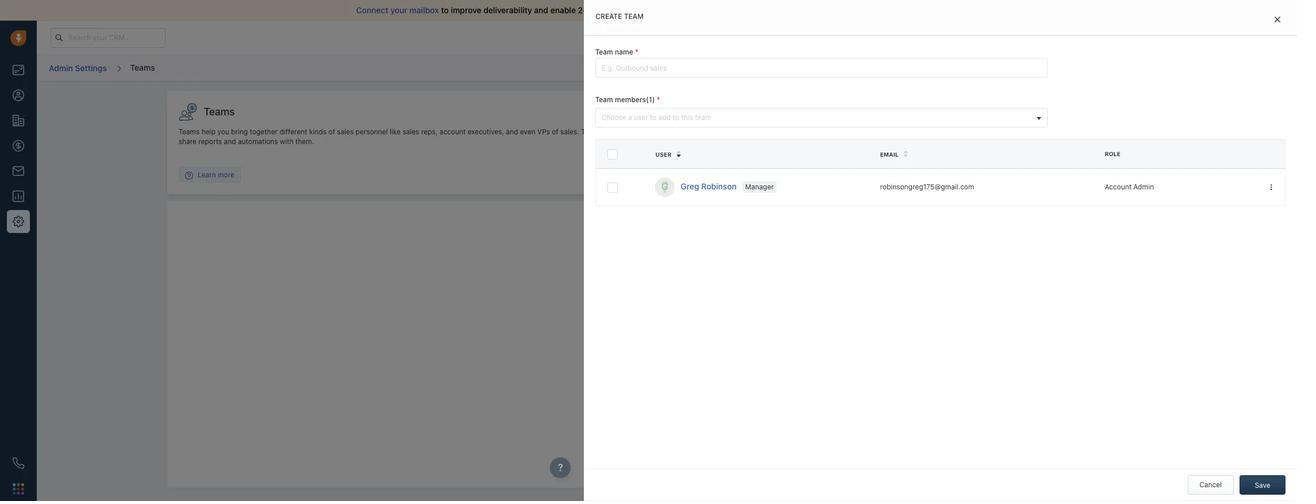 Task type: vqa. For each thing, say whether or not it's contained in the screenshot.
the quickly
yes



Task type: describe. For each thing, give the bounding box(es) containing it.
and down the bring
[[224, 138, 236, 146]]

connect your mailbox to improve deliverability and enable 2-way sync of email conversations.
[[356, 5, 712, 15]]

together
[[250, 128, 278, 136]]

set
[[848, 128, 858, 136]]

learn
[[198, 171, 216, 179]]

21
[[1036, 33, 1043, 41]]

g dialog
[[584, 0, 1298, 502]]

add
[[659, 113, 671, 122]]

days
[[1045, 33, 1059, 41]]

trial
[[999, 33, 1011, 41]]

admin settings link
[[48, 59, 107, 77]]

greg robinson link
[[681, 182, 737, 192]]

mailbox
[[410, 5, 439, 15]]

meetings,
[[870, 128, 902, 136]]

phone image
[[13, 458, 24, 470]]

2 horizontal spatial to
[[673, 113, 680, 122]]

g
[[662, 182, 669, 192]]

name
[[615, 48, 633, 57]]

connect your mailbox link
[[356, 5, 441, 15]]

explore plans link
[[1074, 30, 1132, 44]]

reports
[[199, 138, 222, 146]]

your
[[983, 33, 997, 41]]

greg robinson
[[681, 182, 737, 192]]

admin settings
[[49, 63, 107, 73]]

them.
[[296, 138, 314, 146]]

this
[[682, 113, 693, 122]]

reps,
[[421, 128, 438, 136]]

explore
[[1081, 33, 1105, 41]]

team name
[[595, 48, 633, 57]]

2 you from the left
[[704, 128, 716, 136]]

members'
[[768, 128, 800, 136]]

save
[[1255, 482, 1271, 490]]

even
[[520, 128, 536, 136]]

learn more link
[[179, 170, 240, 180]]

team members ( 1 )
[[595, 96, 655, 104]]

automations
[[238, 138, 278, 146]]

team for team name
[[595, 48, 613, 57]]

1
[[649, 96, 652, 104]]

sales.
[[561, 128, 579, 136]]

email
[[881, 151, 899, 158]]

team inside choose a user to add to this team "button"
[[695, 113, 712, 122]]

admin inside g dialog
[[1134, 183, 1155, 191]]

team for team members ( 1 )
[[595, 96, 613, 104]]

bring
[[231, 128, 248, 136]]

conversations.
[[656, 5, 712, 15]]

1 sales from the left
[[337, 128, 354, 136]]

cancel
[[1200, 481, 1222, 490]]

0 horizontal spatial teams
[[130, 63, 155, 72]]

a inside teams help you bring together different kinds of sales personnel like sales reps, account executives, and even vps of sales. this makes collaboration a lot easier: you can track team members' performance, set up meetings, and quickly share reports and automations with them.
[[664, 128, 668, 136]]

performance,
[[802, 128, 846, 136]]

in
[[1029, 33, 1034, 41]]

email image
[[1184, 33, 1192, 42]]

executives,
[[468, 128, 504, 136]]

collaboration
[[620, 128, 662, 136]]

enable
[[551, 5, 576, 15]]

E.g. Outbound sales text field
[[595, 58, 1048, 78]]

personnel
[[356, 128, 388, 136]]

robinsongreg175@gmail.com
[[881, 183, 975, 191]]

improve
[[451, 5, 482, 15]]

cancel button
[[1188, 476, 1234, 496]]

sync
[[604, 5, 622, 15]]

2-
[[578, 5, 587, 15]]

vps
[[538, 128, 550, 136]]

easier:
[[680, 128, 702, 136]]

your trial ends in 21 days
[[983, 33, 1059, 41]]

create team
[[595, 12, 644, 21]]

lot
[[670, 128, 678, 136]]

connect
[[356, 5, 389, 15]]

1 vertical spatial user
[[656, 151, 672, 158]]



Task type: locate. For each thing, give the bounding box(es) containing it.
0 horizontal spatial user
[[634, 113, 648, 122]]

2 horizontal spatial teams
[[204, 106, 235, 118]]

0 horizontal spatial admin
[[49, 63, 73, 73]]

members
[[615, 96, 646, 104]]

of right sync
[[624, 5, 632, 15]]

and left the "even"
[[506, 128, 518, 136]]

sales
[[337, 128, 354, 136], [403, 128, 420, 136]]

and left the enable
[[534, 5, 549, 15]]

2 vertical spatial team
[[750, 128, 766, 136]]

you right 'help'
[[218, 128, 229, 136]]

greg
[[681, 182, 700, 192]]

account admin
[[1105, 183, 1155, 191]]

1 horizontal spatial of
[[552, 128, 559, 136]]

sales right like at top left
[[403, 128, 420, 136]]

email
[[634, 5, 654, 15]]

plans
[[1107, 33, 1125, 41]]

with
[[280, 138, 294, 146]]

teams down search your crm... text field
[[130, 63, 155, 72]]

of right kinds
[[329, 128, 335, 136]]

teams inside teams help you bring together different kinds of sales personnel like sales reps, account executives, and even vps of sales. this makes collaboration a lot easier: you can track team members' performance, set up meetings, and quickly share reports and automations with them.
[[179, 128, 200, 136]]

more
[[218, 171, 235, 179]]

0 vertical spatial admin
[[49, 63, 73, 73]]

you left 'can'
[[704, 128, 716, 136]]

team right this
[[695, 113, 712, 122]]

team right "track"
[[750, 128, 766, 136]]

teams up 'help'
[[204, 106, 235, 118]]

1 vertical spatial team
[[695, 113, 712, 122]]

2 horizontal spatial of
[[624, 5, 632, 15]]

admin right account
[[1134, 183, 1155, 191]]

team
[[595, 48, 613, 57], [595, 96, 613, 104]]

to right 'mailbox'
[[441, 5, 449, 15]]

and left quickly
[[904, 128, 916, 136]]

team up the choose
[[595, 96, 613, 104]]

role
[[1105, 151, 1121, 158]]

2 horizontal spatial team
[[750, 128, 766, 136]]

0 horizontal spatial of
[[329, 128, 335, 136]]

team
[[624, 12, 644, 21], [695, 113, 712, 122], [750, 128, 766, 136]]

1 horizontal spatial admin
[[1134, 183, 1155, 191]]

1 you from the left
[[218, 128, 229, 136]]

1 horizontal spatial to
[[650, 113, 657, 122]]

teams
[[130, 63, 155, 72], [204, 106, 235, 118], [179, 128, 200, 136]]

explore plans
[[1081, 33, 1125, 41]]

2 team from the top
[[595, 96, 613, 104]]

settings
[[75, 63, 107, 73]]

of right vps
[[552, 128, 559, 136]]

track
[[731, 128, 748, 136]]

Search your CRM... text field
[[51, 28, 166, 47]]

makes
[[597, 128, 618, 136]]

0 vertical spatial team
[[624, 12, 644, 21]]

2 vertical spatial teams
[[179, 128, 200, 136]]

1 horizontal spatial team
[[695, 113, 712, 122]]

team right sync
[[624, 12, 644, 21]]

admin left settings
[[49, 63, 73, 73]]

(
[[646, 96, 649, 104]]

2 sales from the left
[[403, 128, 420, 136]]

choose a user to add to this team button
[[595, 108, 1048, 127]]

deliverability
[[484, 5, 532, 15]]

1 vertical spatial a
[[664, 128, 668, 136]]

1 horizontal spatial sales
[[403, 128, 420, 136]]

team inside teams help you bring together different kinds of sales personnel like sales reps, account executives, and even vps of sales. this makes collaboration a lot easier: you can track team members' performance, set up meetings, and quickly share reports and automations with them.
[[750, 128, 766, 136]]

0 horizontal spatial team
[[624, 12, 644, 21]]

user
[[634, 113, 648, 122], [656, 151, 672, 158]]

choose
[[602, 113, 627, 122]]

1 horizontal spatial teams
[[179, 128, 200, 136]]

0 horizontal spatial sales
[[337, 128, 354, 136]]

can
[[717, 128, 729, 136]]

ends
[[1012, 33, 1027, 41]]

0 horizontal spatial to
[[441, 5, 449, 15]]

quickly
[[918, 128, 941, 136]]

1 horizontal spatial you
[[704, 128, 716, 136]]

sales left personnel
[[337, 128, 354, 136]]

account
[[440, 128, 466, 136]]

teams up share
[[179, 128, 200, 136]]

0 vertical spatial user
[[634, 113, 648, 122]]

your
[[391, 5, 408, 15]]

user up the collaboration at the top of the page
[[634, 113, 648, 122]]

user down lot
[[656, 151, 672, 158]]

a right the choose
[[628, 113, 632, 122]]

robinson
[[702, 182, 737, 192]]

like
[[390, 128, 401, 136]]

choose a user to add to this team
[[602, 113, 712, 122]]

you
[[218, 128, 229, 136], [704, 128, 716, 136]]

)
[[652, 96, 655, 104]]

to
[[441, 5, 449, 15], [650, 113, 657, 122], [673, 113, 680, 122]]

manager
[[746, 183, 774, 191]]

1 vertical spatial admin
[[1134, 183, 1155, 191]]

to left add
[[650, 113, 657, 122]]

0 horizontal spatial you
[[218, 128, 229, 136]]

way
[[587, 5, 602, 15]]

phone element
[[7, 453, 30, 476]]

create
[[595, 12, 622, 21]]

0 horizontal spatial a
[[628, 113, 632, 122]]

this
[[581, 128, 595, 136]]

kinds
[[309, 128, 327, 136]]

admin
[[49, 63, 73, 73], [1134, 183, 1155, 191]]

help
[[202, 128, 216, 136]]

a
[[628, 113, 632, 122], [664, 128, 668, 136]]

1 vertical spatial team
[[595, 96, 613, 104]]

to for add
[[650, 113, 657, 122]]

save button
[[1240, 476, 1286, 496]]

team left name
[[595, 48, 613, 57]]

to left this
[[673, 113, 680, 122]]

up
[[860, 128, 868, 136]]

freshworks switcher image
[[13, 484, 24, 496]]

different
[[280, 128, 307, 136]]

0 vertical spatial teams
[[130, 63, 155, 72]]

a left lot
[[664, 128, 668, 136]]

1 team from the top
[[595, 48, 613, 57]]

1 vertical spatial teams
[[204, 106, 235, 118]]

0 vertical spatial a
[[628, 113, 632, 122]]

account
[[1105, 183, 1132, 191]]

1 horizontal spatial a
[[664, 128, 668, 136]]

and
[[534, 5, 549, 15], [506, 128, 518, 136], [904, 128, 916, 136], [224, 138, 236, 146]]

learn more
[[198, 171, 235, 179]]

teams help you bring together different kinds of sales personnel like sales reps, account executives, and even vps of sales. this makes collaboration a lot easier: you can track team members' performance, set up meetings, and quickly share reports and automations with them.
[[179, 128, 941, 146]]

user inside "button"
[[634, 113, 648, 122]]

0 vertical spatial team
[[595, 48, 613, 57]]

1 horizontal spatial user
[[656, 151, 672, 158]]

a inside "button"
[[628, 113, 632, 122]]

share
[[179, 138, 197, 146]]

to for improve
[[441, 5, 449, 15]]



